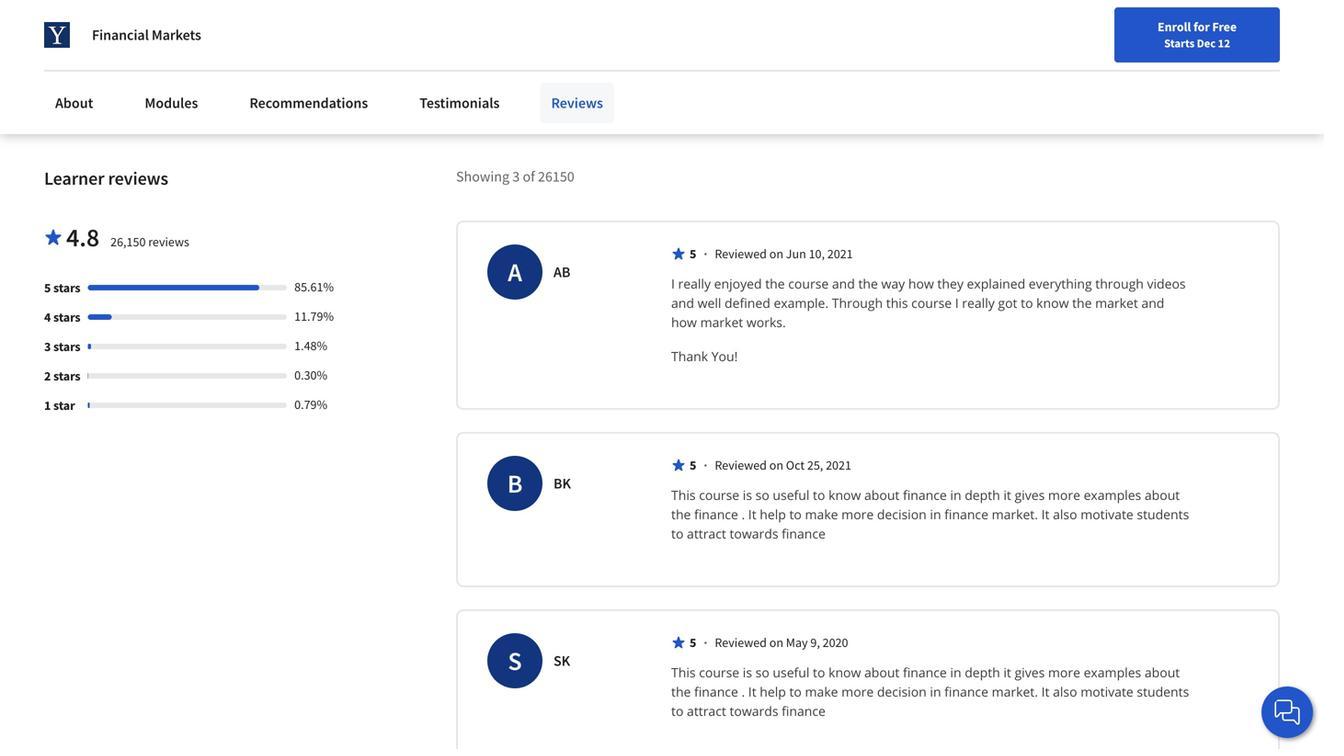 Task type: vqa. For each thing, say whether or not it's contained in the screenshot.
"2021" to the bottom
yes



Task type: describe. For each thing, give the bounding box(es) containing it.
this course is so useful to know about finance in depth it gives more examples about the finance . it help to make more decision in finance market. it also motivate students to attract towards finance for s
[[671, 664, 1193, 720]]

showing 3 of 26150
[[456, 167, 575, 186]]

is for b
[[743, 487, 752, 504]]

and left well
[[671, 294, 694, 312]]

modules link
[[134, 83, 209, 123]]

0 horizontal spatial my
[[61, 70, 80, 88]]

just
[[1102, 4, 1125, 22]]

1.48%
[[294, 338, 327, 354]]

3 stars
[[44, 339, 81, 355]]

1
[[44, 397, 51, 414]]

on for b
[[770, 457, 784, 474]]

1 star
[[44, 397, 75, 414]]

about link
[[44, 83, 104, 123]]

reviews for 26,150 reviews
[[148, 234, 189, 250]]

26,150
[[110, 234, 146, 250]]

it inside "to be able to take courses at my own pace and rhythm has been an amazing experience. i can learn whenever it fits my schedule and mood."
[[264, 48, 272, 66]]

course down reviewed on oct 25, 2021
[[699, 487, 740, 504]]

enroll
[[1158, 18, 1191, 35]]

. for b
[[742, 506, 745, 523]]

2 vertical spatial i
[[955, 294, 959, 312]]

"to
[[61, 4, 82, 22]]

2
[[44, 368, 51, 385]]

5 up 4
[[44, 280, 51, 296]]

help for s
[[760, 683, 786, 701]]

experience.
[[61, 48, 131, 66]]

limits."
[[1010, 70, 1053, 88]]

pace
[[61, 26, 90, 44]]

got
[[998, 294, 1018, 312]]

through
[[1096, 275, 1144, 293]]

reviews link
[[540, 83, 614, 123]]

through
[[832, 294, 883, 312]]

you!
[[712, 348, 738, 365]]

2021 for b
[[826, 457, 852, 474]]

enroll for free starts dec 12
[[1158, 18, 1237, 51]]

an
[[226, 26, 241, 44]]

it for s
[[1004, 664, 1012, 682]]

example.
[[774, 294, 829, 312]]

be
[[85, 4, 100, 22]]

0.30%
[[294, 367, 327, 384]]

this for s
[[671, 664, 696, 682]]

0 horizontal spatial really
[[678, 275, 711, 293]]

videos
[[1147, 275, 1186, 293]]

reviewed on may 9, 2020
[[715, 635, 848, 651]]

star
[[53, 397, 75, 414]]

defined
[[725, 294, 771, 312]]

also for s
[[1053, 683, 1077, 701]]

amazing
[[244, 26, 296, 44]]

1 horizontal spatial how
[[909, 275, 934, 293]]

1 horizontal spatial market
[[1095, 294, 1138, 312]]

been
[[192, 26, 223, 44]]

4
[[44, 309, 51, 326]]

isn't
[[1073, 4, 1099, 22]]

"learning
[[1010, 4, 1070, 22]]

than
[[1178, 26, 1207, 44]]

this
[[886, 294, 908, 312]]

at for better
[[1245, 4, 1257, 22]]

coursera
[[1010, 48, 1065, 66]]

to inside "learning isn't just about being better at your job: it's so much more than that. coursera allows me to learn without limits."
[[1133, 48, 1146, 66]]

jun
[[786, 246, 806, 262]]

know for s
[[829, 664, 861, 682]]

ab
[[554, 263, 570, 282]]

stars for 4 stars
[[53, 309, 81, 326]]

on for a
[[770, 246, 784, 262]]

much
[[1105, 26, 1140, 44]]

examples for b
[[1084, 487, 1142, 504]]

modules
[[145, 94, 198, 112]]

of
[[523, 167, 535, 186]]

motivate for b
[[1081, 506, 1134, 523]]

job:
[[1041, 26, 1064, 44]]

being
[[1167, 4, 1202, 22]]

5 for b
[[690, 457, 696, 474]]

testimonials link
[[409, 83, 511, 123]]

reviewed for s
[[715, 635, 767, 651]]

more inside "learning isn't just about being better at your job: it's so much more than that. coursera allows me to learn without limits."
[[1143, 26, 1175, 44]]

chat with us image
[[1273, 698, 1302, 727]]

explained
[[967, 275, 1026, 293]]

free
[[1212, 18, 1237, 35]]

markets
[[152, 26, 201, 44]]

market. for b
[[992, 506, 1038, 523]]

way
[[881, 275, 905, 293]]

schedule
[[83, 70, 138, 88]]

attract for b
[[687, 525, 726, 543]]

me
[[1110, 48, 1130, 66]]

course up example.
[[788, 275, 829, 293]]

and down videos
[[1142, 294, 1165, 312]]

is for s
[[743, 664, 752, 682]]

0 horizontal spatial 3
[[44, 339, 51, 355]]

"to be able to take courses at my own pace and rhythm has been an amazing experience. i can learn whenever it fits my schedule and mood."
[[61, 4, 296, 88]]

2 stars
[[44, 368, 81, 385]]

market. for s
[[992, 683, 1038, 701]]

reviewed on jun 10, 2021
[[715, 246, 853, 262]]

your
[[1010, 26, 1038, 44]]

depth for b
[[965, 487, 1000, 504]]

yale university image
[[44, 22, 70, 48]]

has
[[167, 26, 189, 44]]

coursera image
[[22, 15, 139, 44]]

learner
[[44, 167, 104, 190]]

reviews
[[551, 94, 603, 112]]

and up the through on the top right of the page
[[832, 275, 855, 293]]

may
[[786, 635, 808, 651]]

learn for has
[[166, 48, 198, 66]]

recommendations
[[250, 94, 368, 112]]

stars for 3 stars
[[53, 339, 81, 355]]

this course is so useful to know about finance in depth it gives more examples about the finance . it help to make more decision in finance market. it also motivate students to attract towards finance for b
[[671, 487, 1193, 543]]

courses
[[178, 4, 225, 22]]

financial markets
[[92, 26, 201, 44]]

about
[[55, 94, 93, 112]]

thank you!
[[671, 348, 738, 365]]

they
[[938, 275, 964, 293]]

able
[[103, 4, 130, 22]]

b
[[507, 468, 523, 500]]

2021 for a
[[828, 246, 853, 262]]

0.79%
[[294, 396, 327, 413]]



Task type: locate. For each thing, give the bounding box(es) containing it.
starts
[[1164, 36, 1195, 51]]

make for s
[[805, 683, 838, 701]]

1 market. from the top
[[992, 506, 1038, 523]]

1 is from the top
[[743, 487, 752, 504]]

sk
[[554, 652, 570, 671]]

depth
[[965, 487, 1000, 504], [965, 664, 1000, 682]]

menu item
[[992, 18, 1111, 78]]

0 vertical spatial market
[[1095, 294, 1138, 312]]

whenever
[[200, 48, 261, 66]]

this
[[671, 487, 696, 504], [671, 664, 696, 682]]

towards for b
[[730, 525, 779, 543]]

how right way
[[909, 275, 934, 293]]

1 horizontal spatial i
[[671, 275, 675, 293]]

is
[[743, 487, 752, 504], [743, 664, 752, 682]]

and up experience.
[[93, 26, 116, 44]]

0 vertical spatial it
[[264, 48, 272, 66]]

1 vertical spatial decision
[[877, 683, 927, 701]]

2 towards from the top
[[730, 703, 779, 720]]

learn inside "to be able to take courses at my own pace and rhythm has been an amazing experience. i can learn whenever it fits my schedule and mood."
[[166, 48, 198, 66]]

examples
[[1084, 487, 1142, 504], [1084, 664, 1142, 682]]

1 vertical spatial .
[[742, 683, 745, 701]]

"learning isn't just about being better at your job: it's so much more than that. coursera allows me to learn without limits."
[[1010, 4, 1257, 88]]

0 vertical spatial depth
[[965, 487, 1000, 504]]

take
[[148, 4, 175, 22]]

1 vertical spatial so
[[756, 487, 770, 504]]

2 stars from the top
[[53, 309, 81, 326]]

to
[[133, 4, 145, 22], [1133, 48, 1146, 66], [1021, 294, 1033, 312], [813, 487, 825, 504], [790, 506, 802, 523], [671, 525, 684, 543], [813, 664, 825, 682], [790, 683, 802, 701], [671, 703, 684, 720]]

1 vertical spatial 3
[[44, 339, 51, 355]]

0 vertical spatial reviews
[[108, 167, 168, 190]]

learn
[[166, 48, 198, 66], [1148, 48, 1180, 66]]

market.
[[992, 506, 1038, 523], [992, 683, 1038, 701]]

i left can
[[134, 48, 138, 66]]

2 gives from the top
[[1015, 664, 1045, 682]]

9,
[[811, 635, 820, 651]]

2021 right the 10, at the top of the page
[[828, 246, 853, 262]]

to inside "to be able to take courses at my own pace and rhythm has been an amazing experience. i can learn whenever it fits my schedule and mood."
[[133, 4, 145, 22]]

2 attract from the top
[[687, 703, 726, 720]]

learn down the has
[[166, 48, 198, 66]]

1 vertical spatial market
[[700, 314, 743, 331]]

well
[[698, 294, 721, 312]]

on left oct
[[770, 457, 784, 474]]

motivate for s
[[1081, 683, 1134, 701]]

1 vertical spatial towards
[[730, 703, 779, 720]]

students for b
[[1137, 506, 1189, 523]]

0 vertical spatial 3
[[513, 167, 520, 186]]

0 vertical spatial 2021
[[828, 246, 853, 262]]

reviews for learner reviews
[[108, 167, 168, 190]]

4 stars from the top
[[53, 368, 81, 385]]

2020
[[823, 635, 848, 651]]

0 horizontal spatial i
[[134, 48, 138, 66]]

i down "they"
[[955, 294, 959, 312]]

reviewed for a
[[715, 246, 767, 262]]

learner reviews
[[44, 167, 168, 190]]

my up about
[[61, 70, 80, 88]]

know down reviewed on oct 25, 2021
[[829, 487, 861, 504]]

1 vertical spatial depth
[[965, 664, 1000, 682]]

1 vertical spatial 2021
[[826, 457, 852, 474]]

2 horizontal spatial i
[[955, 294, 959, 312]]

2 on from the top
[[770, 457, 784, 474]]

1 horizontal spatial really
[[962, 294, 995, 312]]

at inside "to be able to take courses at my own pace and rhythm has been an amazing experience. i can learn whenever it fits my schedule and mood."
[[228, 4, 240, 22]]

2 is from the top
[[743, 664, 752, 682]]

1 this course is so useful to know about finance in depth it gives more examples about the finance . it help to make more decision in finance market. it also motivate students to attract towards finance from the top
[[671, 487, 1193, 543]]

0 vertical spatial i
[[134, 48, 138, 66]]

1 decision from the top
[[877, 506, 927, 523]]

0 vertical spatial my
[[243, 4, 262, 22]]

on for s
[[770, 635, 784, 651]]

1 horizontal spatial learn
[[1148, 48, 1180, 66]]

1 motivate from the top
[[1081, 506, 1134, 523]]

1 learn from the left
[[166, 48, 198, 66]]

reviews right the 26,150 at the left
[[148, 234, 189, 250]]

so down reviewed on oct 25, 2021
[[756, 487, 770, 504]]

this for b
[[671, 487, 696, 504]]

i really enjoyed the course and the way how they explained everything through videos and well defined example. through this course i really got to know the market and how market works.
[[671, 275, 1189, 331]]

1 vertical spatial really
[[962, 294, 995, 312]]

reviewed for b
[[715, 457, 767, 474]]

2 at from the left
[[1245, 4, 1257, 22]]

1 vertical spatial examples
[[1084, 664, 1142, 682]]

2 help from the top
[[760, 683, 786, 701]]

about
[[1128, 4, 1164, 22], [865, 487, 900, 504], [1145, 487, 1180, 504], [865, 664, 900, 682], [1145, 664, 1180, 682]]

help
[[760, 506, 786, 523], [760, 683, 786, 701]]

1 examples from the top
[[1084, 487, 1142, 504]]

2 motivate from the top
[[1081, 683, 1134, 701]]

make down 25,
[[805, 506, 838, 523]]

1 vertical spatial it
[[1004, 487, 1012, 504]]

my
[[243, 4, 262, 22], [61, 70, 80, 88]]

attract for s
[[687, 703, 726, 720]]

0 horizontal spatial at
[[228, 4, 240, 22]]

testimonials
[[420, 94, 500, 112]]

0 vertical spatial know
[[1037, 294, 1069, 312]]

1 vertical spatial gives
[[1015, 664, 1045, 682]]

gives
[[1015, 487, 1045, 504], [1015, 664, 1045, 682]]

help down reviewed on may 9, 2020
[[760, 683, 786, 701]]

3 on from the top
[[770, 635, 784, 651]]

gives for s
[[1015, 664, 1045, 682]]

on
[[770, 246, 784, 262], [770, 457, 784, 474], [770, 635, 784, 651]]

0 vertical spatial how
[[909, 275, 934, 293]]

1 also from the top
[[1053, 506, 1077, 523]]

at up an
[[228, 4, 240, 22]]

more
[[1143, 26, 1175, 44], [1048, 487, 1081, 504], [842, 506, 874, 523], [1048, 664, 1081, 682], [842, 683, 874, 701]]

the
[[765, 275, 785, 293], [858, 275, 878, 293], [1072, 294, 1092, 312], [671, 506, 691, 523], [671, 683, 691, 701]]

at right better
[[1245, 4, 1257, 22]]

5 for s
[[690, 635, 696, 651]]

1 gives from the top
[[1015, 487, 1045, 504]]

0 vertical spatial motivate
[[1081, 506, 1134, 523]]

everything
[[1029, 275, 1092, 293]]

. for s
[[742, 683, 745, 701]]

make down 9,
[[805, 683, 838, 701]]

26,150 reviews
[[110, 234, 189, 250]]

1 at from the left
[[228, 4, 240, 22]]

is down reviewed on may 9, 2020
[[743, 664, 752, 682]]

4.8
[[66, 221, 99, 253]]

help for b
[[760, 506, 786, 523]]

1 vertical spatial my
[[61, 70, 80, 88]]

0 vertical spatial .
[[742, 506, 745, 523]]

0 vertical spatial gives
[[1015, 487, 1045, 504]]

25,
[[807, 457, 823, 474]]

know for b
[[829, 487, 861, 504]]

1 vertical spatial students
[[1137, 683, 1189, 701]]

rhythm
[[119, 26, 164, 44]]

at for courses
[[228, 4, 240, 22]]

make for b
[[805, 506, 838, 523]]

1 reviewed from the top
[[715, 246, 767, 262]]

stars up '2 stars'
[[53, 339, 81, 355]]

0 vertical spatial useful
[[773, 487, 810, 504]]

0 vertical spatial this course is so useful to know about finance in depth it gives more examples about the finance . it help to make more decision in finance market. it also motivate students to attract towards finance
[[671, 487, 1193, 543]]

1 vertical spatial how
[[671, 314, 697, 331]]

1 vertical spatial is
[[743, 664, 752, 682]]

learn inside "learning isn't just about being better at your job: it's so much more than that. coursera allows me to learn without limits."
[[1148, 48, 1180, 66]]

5 for a
[[690, 246, 696, 262]]

1 vertical spatial make
[[805, 683, 838, 701]]

0 vertical spatial reviewed
[[715, 246, 767, 262]]

1 vertical spatial market.
[[992, 683, 1038, 701]]

on left 'may'
[[770, 635, 784, 651]]

2 useful from the top
[[773, 664, 810, 682]]

12
[[1218, 36, 1230, 51]]

0 vertical spatial examples
[[1084, 487, 1142, 504]]

0 vertical spatial towards
[[730, 525, 779, 543]]

1 this from the top
[[671, 487, 696, 504]]

finance
[[903, 487, 947, 504], [694, 506, 738, 523], [945, 506, 989, 523], [782, 525, 826, 543], [903, 664, 947, 682], [694, 683, 738, 701], [945, 683, 989, 701], [782, 703, 826, 720]]

oct
[[786, 457, 805, 474]]

towards down reviewed on oct 25, 2021
[[730, 525, 779, 543]]

market down "through"
[[1095, 294, 1138, 312]]

1 vertical spatial reviews
[[148, 234, 189, 250]]

1 attract from the top
[[687, 525, 726, 543]]

i inside "to be able to take courses at my own pace and rhythm has been an amazing experience. i can learn whenever it fits my schedule and mood."
[[134, 48, 138, 66]]

can
[[141, 48, 163, 66]]

stars right 4
[[53, 309, 81, 326]]

depth for s
[[965, 664, 1000, 682]]

5 left the reviewed on jun 10, 2021
[[690, 246, 696, 262]]

2 vertical spatial know
[[829, 664, 861, 682]]

also for b
[[1053, 506, 1077, 523]]

it
[[264, 48, 272, 66], [1004, 487, 1012, 504], [1004, 664, 1012, 682]]

reviewed
[[715, 246, 767, 262], [715, 457, 767, 474], [715, 635, 767, 651]]

useful
[[773, 487, 810, 504], [773, 664, 810, 682]]

5 left reviewed on oct 25, 2021
[[690, 457, 696, 474]]

1 stars from the top
[[53, 280, 81, 296]]

i left enjoyed at the top right of page
[[671, 275, 675, 293]]

0 vertical spatial so
[[1088, 26, 1102, 44]]

1 horizontal spatial my
[[243, 4, 262, 22]]

2 vertical spatial on
[[770, 635, 784, 651]]

also
[[1053, 506, 1077, 523], [1053, 683, 1077, 701]]

5 left reviewed on may 9, 2020
[[690, 635, 696, 651]]

stars for 5 stars
[[53, 280, 81, 296]]

2 vertical spatial reviewed
[[715, 635, 767, 651]]

3 reviewed from the top
[[715, 635, 767, 651]]

2 vertical spatial it
[[1004, 664, 1012, 682]]

0 horizontal spatial market
[[700, 314, 743, 331]]

reviews right the learner
[[108, 167, 168, 190]]

how up thank
[[671, 314, 697, 331]]

2 also from the top
[[1053, 683, 1077, 701]]

5
[[690, 246, 696, 262], [44, 280, 51, 296], [690, 457, 696, 474], [690, 635, 696, 651]]

2 market. from the top
[[992, 683, 1038, 701]]

useful down 'may'
[[773, 664, 810, 682]]

. down reviewed on may 9, 2020
[[742, 683, 745, 701]]

2 vertical spatial so
[[756, 664, 770, 682]]

1 vertical spatial i
[[671, 275, 675, 293]]

1 make from the top
[[805, 506, 838, 523]]

2 make from the top
[[805, 683, 838, 701]]

0 vertical spatial help
[[760, 506, 786, 523]]

2 learn from the left
[[1148, 48, 1180, 66]]

useful for s
[[773, 664, 810, 682]]

know down 2020
[[829, 664, 861, 682]]

decision for s
[[877, 683, 927, 701]]

0 vertical spatial market.
[[992, 506, 1038, 523]]

really down explained
[[962, 294, 995, 312]]

1 help from the top
[[760, 506, 786, 523]]

1 vertical spatial attract
[[687, 703, 726, 720]]

and down can
[[141, 70, 165, 88]]

market down well
[[700, 314, 743, 331]]

stars up 4 stars
[[53, 280, 81, 296]]

0 vertical spatial on
[[770, 246, 784, 262]]

reviewed on oct 25, 2021
[[715, 457, 852, 474]]

3 up 2
[[44, 339, 51, 355]]

1 vertical spatial also
[[1053, 683, 1077, 701]]

and
[[93, 26, 116, 44], [141, 70, 165, 88], [832, 275, 855, 293], [671, 294, 694, 312], [1142, 294, 1165, 312]]

stars for 2 stars
[[53, 368, 81, 385]]

2 reviewed from the top
[[715, 457, 767, 474]]

2021 right 25,
[[826, 457, 852, 474]]

useful for b
[[773, 487, 810, 504]]

know down everything
[[1037, 294, 1069, 312]]

dec
[[1197, 36, 1216, 51]]

at inside "learning isn't just about being better at your job: it's so much more than that. coursera allows me to learn without limits."
[[1245, 4, 1257, 22]]

1 vertical spatial on
[[770, 457, 784, 474]]

3 stars from the top
[[53, 339, 81, 355]]

really up well
[[678, 275, 711, 293]]

. down reviewed on oct 25, 2021
[[742, 506, 745, 523]]

2 this course is so useful to know about finance in depth it gives more examples about the finance . it help to make more decision in finance market. it also motivate students to attract towards finance from the top
[[671, 664, 1193, 720]]

so right it's
[[1088, 26, 1102, 44]]

1 vertical spatial useful
[[773, 664, 810, 682]]

course down "they"
[[912, 294, 952, 312]]

2 decision from the top
[[877, 683, 927, 701]]

bk
[[554, 475, 571, 493]]

about inside "learning isn't just about being better at your job: it's so much more than that. coursera allows me to learn without limits."
[[1128, 4, 1164, 22]]

in
[[950, 487, 962, 504], [930, 506, 941, 523], [950, 664, 962, 682], [930, 683, 941, 701]]

is down reviewed on oct 25, 2021
[[743, 487, 752, 504]]

0 vertical spatial also
[[1053, 506, 1077, 523]]

so down reviewed on may 9, 2020
[[756, 664, 770, 682]]

1 useful from the top
[[773, 487, 810, 504]]

examples for s
[[1084, 664, 1142, 682]]

it
[[748, 506, 757, 523], [1042, 506, 1050, 523], [748, 683, 757, 701], [1042, 683, 1050, 701]]

allows
[[1068, 48, 1107, 66]]

without
[[1183, 48, 1231, 66]]

0 vertical spatial make
[[805, 506, 838, 523]]

4 stars
[[44, 309, 81, 326]]

11.79%
[[294, 308, 334, 325]]

0 vertical spatial is
[[743, 487, 752, 504]]

towards for s
[[730, 703, 779, 720]]

so inside "learning isn't just about being better at your job: it's so much more than that. coursera allows me to learn without limits."
[[1088, 26, 1102, 44]]

showing
[[456, 167, 510, 186]]

2 examples from the top
[[1084, 664, 1142, 682]]

on left jun
[[770, 246, 784, 262]]

1 vertical spatial motivate
[[1081, 683, 1134, 701]]

1 horizontal spatial 3
[[513, 167, 520, 186]]

0 vertical spatial students
[[1137, 506, 1189, 523]]

reviewed left 'may'
[[715, 635, 767, 651]]

3
[[513, 167, 520, 186], [44, 339, 51, 355]]

2 students from the top
[[1137, 683, 1189, 701]]

to inside i really enjoyed the course and the way how they explained everything through videos and well defined example. through this course i really got to know the market and how market works.
[[1021, 294, 1033, 312]]

1 students from the top
[[1137, 506, 1189, 523]]

enjoyed
[[714, 275, 762, 293]]

1 vertical spatial know
[[829, 487, 861, 504]]

my left own
[[243, 4, 262, 22]]

1 on from the top
[[770, 246, 784, 262]]

decision for b
[[877, 506, 927, 523]]

fits
[[275, 48, 294, 66]]

thank
[[671, 348, 708, 365]]

works.
[[747, 314, 786, 331]]

this course is so useful to know about finance in depth it gives more examples about the finance . it help to make more decision in finance market. it also motivate students to attract towards finance
[[671, 487, 1193, 543], [671, 664, 1193, 720]]

1 . from the top
[[742, 506, 745, 523]]

towards down reviewed on may 9, 2020
[[730, 703, 779, 720]]

so
[[1088, 26, 1102, 44], [756, 487, 770, 504], [756, 664, 770, 682]]

1 towards from the top
[[730, 525, 779, 543]]

2 this from the top
[[671, 664, 696, 682]]

s
[[508, 645, 522, 677]]

stars right 2
[[53, 368, 81, 385]]

3 left of
[[513, 167, 520, 186]]

at
[[228, 4, 240, 22], [1245, 4, 1257, 22]]

useful down oct
[[773, 487, 810, 504]]

course down reviewed on may 9, 2020
[[699, 664, 740, 682]]

1 horizontal spatial at
[[1245, 4, 1257, 22]]

better
[[1204, 4, 1242, 22]]

mood."
[[168, 70, 212, 88]]

know inside i really enjoyed the course and the way how they explained everything through videos and well defined example. through this course i really got to know the market and how market works.
[[1037, 294, 1069, 312]]

so for s
[[756, 664, 770, 682]]

a
[[508, 256, 522, 288]]

1 vertical spatial reviewed
[[715, 457, 767, 474]]

gives for b
[[1015, 487, 1045, 504]]

0 vertical spatial this
[[671, 487, 696, 504]]

it for b
[[1004, 487, 1012, 504]]

so for b
[[756, 487, 770, 504]]

1 vertical spatial help
[[760, 683, 786, 701]]

2 . from the top
[[742, 683, 745, 701]]

0 vertical spatial decision
[[877, 506, 927, 523]]

1 vertical spatial this course is so useful to know about finance in depth it gives more examples about the finance . it help to make more decision in finance market. it also motivate students to attract towards finance
[[671, 664, 1193, 720]]

0 horizontal spatial learn
[[166, 48, 198, 66]]

0 vertical spatial really
[[678, 275, 711, 293]]

students for s
[[1137, 683, 1189, 701]]

help down reviewed on oct 25, 2021
[[760, 506, 786, 523]]

course
[[788, 275, 829, 293], [912, 294, 952, 312], [699, 487, 740, 504], [699, 664, 740, 682]]

1 vertical spatial this
[[671, 664, 696, 682]]

1 depth from the top
[[965, 487, 1000, 504]]

for
[[1194, 18, 1210, 35]]

0 vertical spatial attract
[[687, 525, 726, 543]]

10,
[[809, 246, 825, 262]]

reviewed up enjoyed at the top right of page
[[715, 246, 767, 262]]

85.61%
[[294, 279, 334, 295]]

reviewed left oct
[[715, 457, 767, 474]]

2 depth from the top
[[965, 664, 1000, 682]]

learn for more
[[1148, 48, 1180, 66]]

that.
[[1210, 26, 1239, 44]]

recommendations link
[[239, 83, 379, 123]]

learn down enroll
[[1148, 48, 1180, 66]]

0 horizontal spatial how
[[671, 314, 697, 331]]



